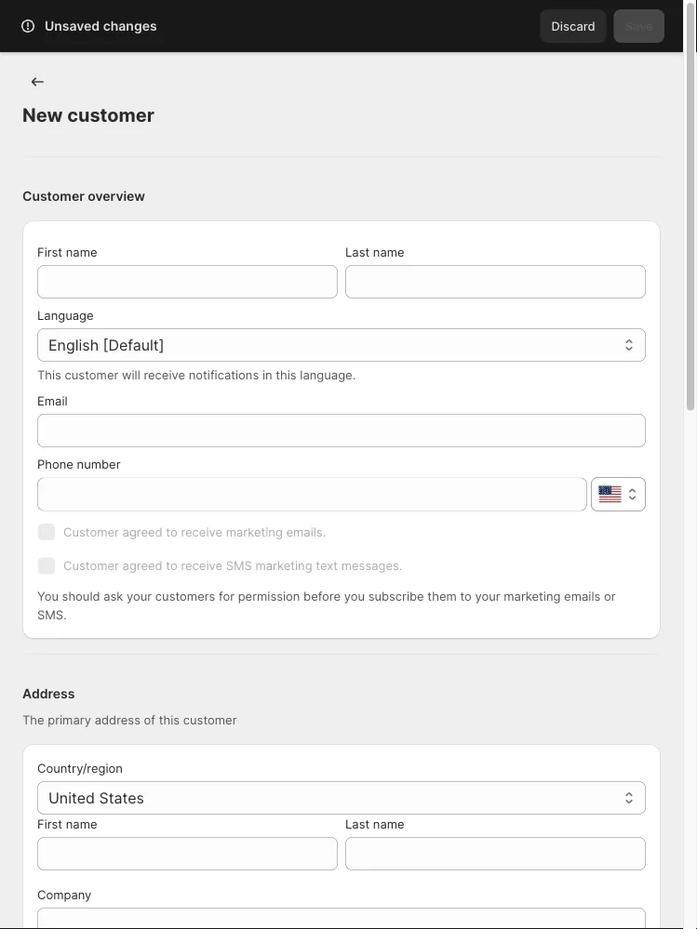 Task type: vqa. For each thing, say whether or not it's contained in the screenshot.
Shopify image
no



Task type: locate. For each thing, give the bounding box(es) containing it.
last for company
[[345, 817, 370, 832]]

phone
[[37, 457, 73, 471]]

first name down customer overview at the top left of the page
[[37, 245, 97, 259]]

receive up customer agreed to receive sms marketing text messages.
[[181, 525, 222, 539]]

english
[[48, 336, 99, 354]]

your right ask
[[127, 589, 152, 604]]

customer right new
[[67, 104, 154, 127]]

your right them
[[475, 589, 500, 604]]

2 first from the top
[[37, 817, 62, 832]]

marketing inside "you should ask your customers for permission before you subscribe them to your marketing emails or sms."
[[504, 589, 561, 604]]

0 vertical spatial this
[[276, 368, 297, 382]]

1 first from the top
[[37, 245, 62, 259]]

this right 'of'
[[159, 713, 180, 727]]

overview
[[88, 188, 145, 204]]

2 last from the top
[[345, 817, 370, 832]]

2 first name text field from the top
[[37, 838, 338, 871]]

0 vertical spatial customer
[[22, 188, 85, 204]]

will
[[122, 368, 140, 382]]

0 vertical spatial last
[[345, 245, 370, 259]]

2 last name text field from the top
[[345, 838, 646, 871]]

phone number
[[37, 457, 121, 471]]

united
[[48, 789, 95, 807]]

customer
[[22, 188, 85, 204], [63, 525, 119, 539], [63, 559, 119, 573]]

customer for new
[[67, 104, 154, 127]]

first for company
[[37, 817, 62, 832]]

first name text field down states
[[37, 838, 338, 871]]

1 vertical spatial to
[[166, 559, 178, 573]]

subscribe
[[368, 589, 424, 604]]

receive right will
[[144, 368, 185, 382]]

name
[[66, 245, 97, 259], [373, 245, 405, 259], [66, 817, 97, 832], [373, 817, 405, 832]]

this
[[276, 368, 297, 382], [159, 713, 180, 727]]

unsaved
[[45, 18, 100, 34]]

first name text field up [default] at the top left
[[37, 265, 338, 299]]

1 horizontal spatial your
[[475, 589, 500, 604]]

0 vertical spatial marketing
[[226, 525, 283, 539]]

2 agreed from the top
[[122, 559, 163, 573]]

2 last name from the top
[[345, 817, 405, 832]]

1 vertical spatial customer
[[65, 368, 118, 382]]

1 vertical spatial last name text field
[[345, 838, 646, 871]]

0 horizontal spatial this
[[159, 713, 180, 727]]

last name for language
[[345, 245, 405, 259]]

emails
[[564, 589, 601, 604]]

0 vertical spatial agreed
[[122, 525, 163, 539]]

address
[[95, 713, 140, 727]]

to
[[166, 525, 178, 539], [166, 559, 178, 573], [460, 589, 472, 604]]

receive for notifications
[[144, 368, 185, 382]]

language.
[[300, 368, 356, 382]]

your
[[127, 589, 152, 604], [475, 589, 500, 604]]

them
[[428, 589, 457, 604]]

customers
[[155, 589, 215, 604]]

0 vertical spatial last name
[[345, 245, 405, 259]]

1 first name from the top
[[37, 245, 97, 259]]

First name text field
[[37, 265, 338, 299], [37, 838, 338, 871]]

1 vertical spatial last name
[[345, 817, 405, 832]]

last
[[345, 245, 370, 259], [345, 817, 370, 832]]

2 vertical spatial to
[[460, 589, 472, 604]]

search
[[84, 19, 124, 33]]

first down united
[[37, 817, 62, 832]]

changes
[[103, 18, 157, 34]]

Last name text field
[[345, 265, 646, 299], [345, 838, 646, 871]]

of
[[144, 713, 155, 727]]

customer down the english [default]
[[65, 368, 118, 382]]

customer for customer agreed to receive sms marketing text messages.
[[63, 559, 119, 573]]

first name
[[37, 245, 97, 259], [37, 817, 97, 832]]

language
[[37, 308, 94, 323]]

customer
[[67, 104, 154, 127], [65, 368, 118, 382], [183, 713, 237, 727]]

number
[[77, 457, 121, 471]]

customer agreed to receive marketing emails.
[[63, 525, 326, 539]]

0 horizontal spatial your
[[127, 589, 152, 604]]

receive for marketing
[[181, 525, 222, 539]]

1 vertical spatial last
[[345, 817, 370, 832]]

receive
[[144, 368, 185, 382], [181, 525, 222, 539], [181, 559, 222, 573]]

0 vertical spatial first name
[[37, 245, 97, 259]]

english [default]
[[48, 336, 164, 354]]

marketing up sms
[[226, 525, 283, 539]]

2 first name from the top
[[37, 817, 97, 832]]

first name down united
[[37, 817, 97, 832]]

receive up customers
[[181, 559, 222, 573]]

Phone number text field
[[37, 478, 587, 511]]

0 vertical spatial customer
[[67, 104, 154, 127]]

first down customer overview at the top left of the page
[[37, 245, 62, 259]]

1 your from the left
[[127, 589, 152, 604]]

agreed
[[122, 525, 163, 539], [122, 559, 163, 573]]

1 vertical spatial first name
[[37, 817, 97, 832]]

marketing up permission
[[255, 559, 312, 573]]

customer right 'of'
[[183, 713, 237, 727]]

in
[[262, 368, 272, 382]]

0 vertical spatial first name text field
[[37, 265, 338, 299]]

marketing left emails
[[504, 589, 561, 604]]

this customer will receive notifications in this language.
[[37, 368, 356, 382]]

first
[[37, 245, 62, 259], [37, 817, 62, 832]]

receive for sms
[[181, 559, 222, 573]]

1 vertical spatial customer
[[63, 525, 119, 539]]

1 last from the top
[[345, 245, 370, 259]]

2 vertical spatial marketing
[[504, 589, 561, 604]]

0 vertical spatial first
[[37, 245, 62, 259]]

to for marketing
[[166, 525, 178, 539]]

1 first name text field from the top
[[37, 265, 338, 299]]

this right in
[[276, 368, 297, 382]]

2 vertical spatial receive
[[181, 559, 222, 573]]

marketing
[[226, 525, 283, 539], [255, 559, 312, 573], [504, 589, 561, 604]]

0 vertical spatial receive
[[144, 368, 185, 382]]

email
[[37, 394, 68, 408]]

1 agreed from the top
[[122, 525, 163, 539]]

0 vertical spatial last name text field
[[345, 265, 646, 299]]

united states
[[48, 789, 144, 807]]

1 vertical spatial marketing
[[255, 559, 312, 573]]

2 vertical spatial customer
[[63, 559, 119, 573]]

the primary address of this customer
[[22, 713, 237, 727]]

1 vertical spatial receive
[[181, 525, 222, 539]]

save
[[625, 19, 653, 33]]

1 horizontal spatial this
[[276, 368, 297, 382]]

customer for customer agreed to receive marketing emails.
[[63, 525, 119, 539]]

last name for company
[[345, 817, 405, 832]]

text
[[316, 559, 338, 573]]

1 vertical spatial agreed
[[122, 559, 163, 573]]

1 last name from the top
[[345, 245, 405, 259]]

you should ask your customers for permission before you subscribe them to your marketing emails or sms.
[[37, 589, 616, 622]]

0 vertical spatial to
[[166, 525, 178, 539]]

before
[[303, 589, 341, 604]]

company
[[37, 888, 92, 902]]

1 vertical spatial first name text field
[[37, 838, 338, 871]]

[default]
[[103, 336, 164, 354]]

1 vertical spatial first
[[37, 817, 62, 832]]

last name
[[345, 245, 405, 259], [345, 817, 405, 832]]

last name text field for company
[[345, 838, 646, 871]]

1 last name text field from the top
[[345, 265, 646, 299]]



Task type: describe. For each thing, give the bounding box(es) containing it.
should
[[62, 589, 100, 604]]

agreed for customer agreed to receive marketing emails.
[[122, 525, 163, 539]]

states
[[99, 789, 144, 807]]

to for sms
[[166, 559, 178, 573]]

for
[[219, 589, 235, 604]]

first name for company
[[37, 817, 97, 832]]

customer for this
[[65, 368, 118, 382]]

you
[[344, 589, 365, 604]]

first name text field for company
[[37, 838, 338, 871]]

or
[[604, 589, 616, 604]]

this
[[37, 368, 61, 382]]

save button
[[614, 9, 665, 43]]

2 your from the left
[[475, 589, 500, 604]]

customer agreed to receive sms marketing text messages.
[[63, 559, 402, 573]]

last for language
[[345, 245, 370, 259]]

customer overview
[[22, 188, 145, 204]]

permission
[[238, 589, 300, 604]]

to inside "you should ask your customers for permission before you subscribe them to your marketing emails or sms."
[[460, 589, 472, 604]]

new customer
[[22, 104, 154, 127]]

the
[[22, 713, 44, 727]]

notifications
[[189, 368, 259, 382]]

first for language
[[37, 245, 62, 259]]

country/region
[[37, 761, 123, 776]]

unsaved changes
[[45, 18, 157, 34]]

discard button
[[540, 9, 607, 43]]

Company text field
[[37, 908, 646, 930]]

search button
[[54, 11, 594, 41]]

you
[[37, 589, 59, 604]]

Email email field
[[37, 414, 646, 448]]

2 vertical spatial customer
[[183, 713, 237, 727]]

agreed for customer agreed to receive sms marketing text messages.
[[122, 559, 163, 573]]

1 vertical spatial this
[[159, 713, 180, 727]]

first name for language
[[37, 245, 97, 259]]

customer for customer overview
[[22, 188, 85, 204]]

primary
[[48, 713, 91, 727]]

united states (+1) image
[[599, 486, 621, 503]]

ask
[[104, 589, 123, 604]]

first name text field for language
[[37, 265, 338, 299]]

sms.
[[37, 608, 67, 622]]

emails.
[[286, 525, 326, 539]]

discard
[[551, 19, 595, 33]]

last name text field for language
[[345, 265, 646, 299]]

address
[[22, 686, 75, 702]]

new
[[22, 104, 63, 127]]

messages.
[[341, 559, 402, 573]]

sms
[[226, 559, 252, 573]]



